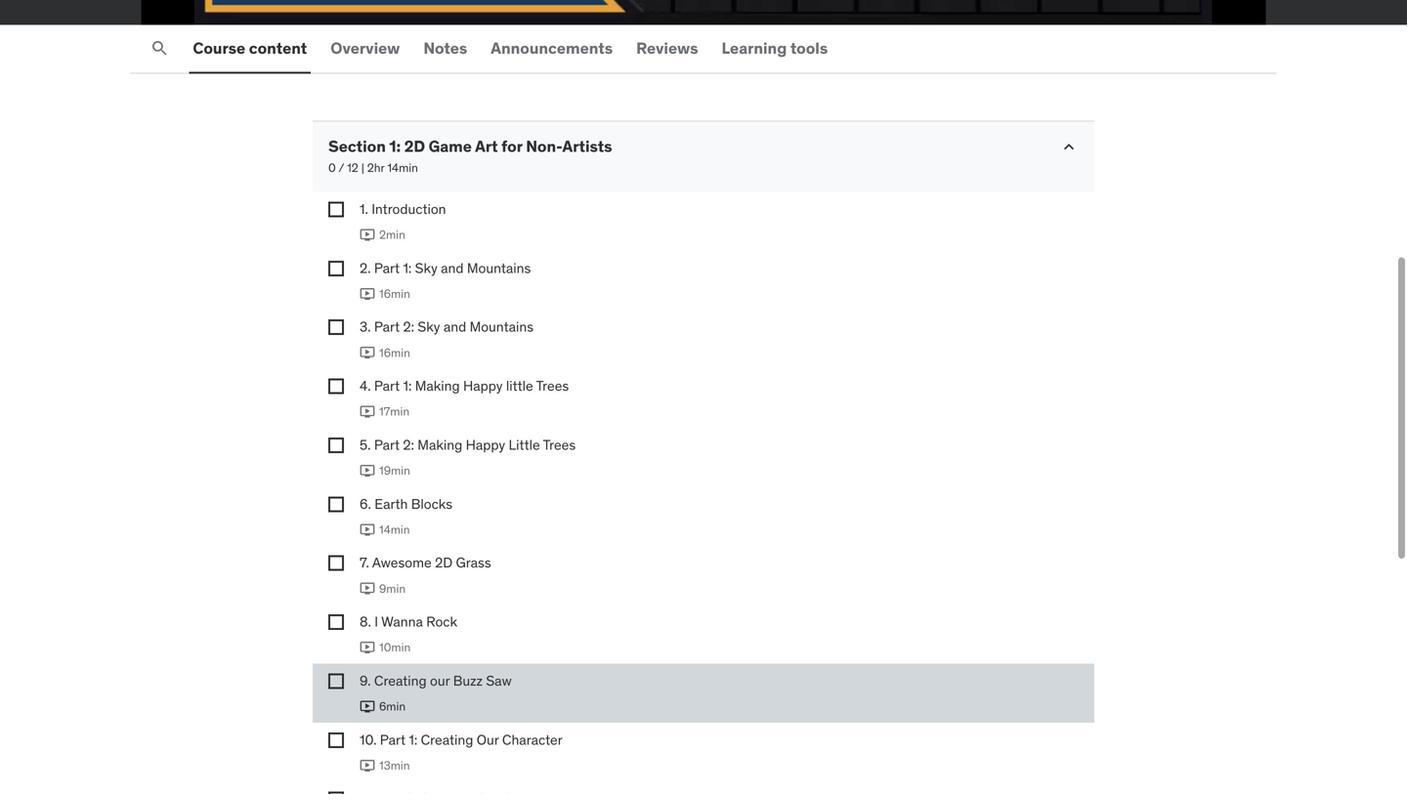 Task type: vqa. For each thing, say whether or not it's contained in the screenshot.
|
yes



Task type: locate. For each thing, give the bounding box(es) containing it.
part
[[374, 259, 400, 277], [374, 318, 400, 336], [374, 377, 400, 395], [374, 436, 400, 454], [380, 731, 406, 749]]

4.
[[360, 377, 371, 395]]

little
[[506, 377, 533, 395]]

xsmall image for 8.
[[328, 615, 344, 630]]

1 xsmall image from the top
[[328, 202, 344, 217]]

1 vertical spatial happy
[[466, 436, 505, 454]]

play earth blocks image
[[360, 522, 375, 538]]

1 vertical spatial and
[[444, 318, 466, 336]]

/
[[338, 160, 344, 175]]

our
[[477, 731, 499, 749]]

creating
[[374, 672, 427, 690], [421, 731, 473, 749]]

earth
[[374, 495, 408, 513]]

sky
[[415, 259, 438, 277], [418, 318, 440, 336]]

0 vertical spatial mountains
[[467, 259, 531, 277]]

1: for sky
[[403, 259, 412, 277]]

xsmall image
[[328, 202, 344, 217], [328, 261, 344, 276], [328, 320, 344, 335], [328, 615, 344, 630], [328, 674, 344, 689], [328, 733, 344, 748]]

play part 1: making happy little trees image
[[360, 404, 375, 420]]

sky down 2. part 1: sky and mountains
[[418, 318, 440, 336]]

3. part 2: sky and mountains
[[360, 318, 534, 336]]

9.
[[360, 672, 371, 690]]

0 vertical spatial making
[[415, 377, 460, 395]]

4 xsmall image from the top
[[328, 556, 344, 571]]

0 vertical spatial happy
[[463, 377, 503, 395]]

14min right 2hr
[[387, 160, 418, 175]]

sky for 1:
[[415, 259, 438, 277]]

16min right play part 1: sky and mountains icon
[[379, 286, 410, 301]]

and
[[441, 259, 464, 277], [444, 318, 466, 336]]

xsmall image for 10.
[[328, 733, 344, 748]]

5 xsmall image from the top
[[328, 674, 344, 689]]

1 vertical spatial creating
[[421, 731, 473, 749]]

0 vertical spatial 2d
[[404, 136, 425, 156]]

1 horizontal spatial 2d
[[435, 554, 453, 572]]

course content
[[193, 38, 307, 58]]

course
[[193, 38, 245, 58]]

and for 1:
[[441, 259, 464, 277]]

happy
[[463, 377, 503, 395], [466, 436, 505, 454]]

14min
[[387, 160, 418, 175], [379, 522, 410, 537]]

part right 4.
[[374, 377, 400, 395]]

1 vertical spatial 2d
[[435, 554, 453, 572]]

and up 3. part 2: sky and mountains
[[441, 259, 464, 277]]

and up 4. part 1: making happy little trees
[[444, 318, 466, 336]]

1 vertical spatial 14min
[[379, 522, 410, 537]]

0 horizontal spatial 2d
[[404, 136, 425, 156]]

2: for making
[[403, 436, 414, 454]]

6.
[[360, 495, 371, 513]]

mountains
[[467, 259, 531, 277], [470, 318, 534, 336]]

1: right section
[[389, 136, 401, 156]]

0
[[328, 160, 336, 175]]

creating up 6min
[[374, 672, 427, 690]]

1 vertical spatial making
[[418, 436, 462, 454]]

xsmall image left '1.'
[[328, 202, 344, 217]]

3 xsmall image from the top
[[328, 497, 344, 512]]

xsmall image
[[328, 379, 344, 394], [328, 438, 344, 453], [328, 497, 344, 512], [328, 556, 344, 571], [328, 792, 344, 794]]

part right 2.
[[374, 259, 400, 277]]

xsmall image for 7. awesome 2d grass
[[328, 556, 344, 571]]

6 xsmall image from the top
[[328, 733, 344, 748]]

1 16min from the top
[[379, 286, 410, 301]]

0 vertical spatial creating
[[374, 672, 427, 690]]

16min right play part 2: sky and mountains icon at the left top of page
[[379, 345, 410, 360]]

0 vertical spatial trees
[[536, 377, 569, 395]]

6. earth blocks
[[360, 495, 452, 513]]

xsmall image for 4. part 1: making happy little trees
[[328, 379, 344, 394]]

1: up 13min
[[409, 731, 417, 749]]

2: up 19min
[[403, 436, 414, 454]]

add note image
[[262, 0, 286, 14]]

making for 1:
[[415, 377, 460, 395]]

part for 10.
[[380, 731, 406, 749]]

1 vertical spatial trees
[[543, 436, 576, 454]]

xsmall image for 9.
[[328, 674, 344, 689]]

1: up 17min
[[403, 377, 412, 395]]

sky for 2:
[[418, 318, 440, 336]]

game
[[429, 136, 472, 156]]

5. part 2: making happy little trees
[[360, 436, 576, 454]]

part right 3.
[[374, 318, 400, 336]]

and for 2:
[[444, 318, 466, 336]]

play part 2: sky and mountains image
[[360, 345, 375, 361]]

16min
[[379, 286, 410, 301], [379, 345, 410, 360]]

2d left game
[[404, 136, 425, 156]]

mute image
[[1181, 0, 1205, 14]]

1 vertical spatial 2:
[[403, 436, 414, 454]]

grass
[[456, 554, 491, 572]]

part for 2.
[[374, 259, 400, 277]]

xsmall image left 8.
[[328, 615, 344, 630]]

2.
[[360, 259, 371, 277]]

part right 10.
[[380, 731, 406, 749]]

1: down "2min"
[[403, 259, 412, 277]]

xsmall image left 3.
[[328, 320, 344, 335]]

mountains up little
[[470, 318, 534, 336]]

little
[[509, 436, 540, 454]]

2 2: from the top
[[403, 436, 414, 454]]

4 xsmall image from the top
[[328, 615, 344, 630]]

2d inside section 1: 2d game art for non-artists 0 / 12 | 2hr 14min
[[404, 136, 425, 156]]

mountains up 3. part 2: sky and mountains
[[467, 259, 531, 277]]

0 vertical spatial 14min
[[387, 160, 418, 175]]

introduction
[[372, 200, 446, 218]]

5.
[[360, 436, 371, 454]]

play part 1: sky and mountains image
[[360, 286, 375, 302]]

1 vertical spatial sky
[[418, 318, 440, 336]]

0 vertical spatial sky
[[415, 259, 438, 277]]

2 xsmall image from the top
[[328, 438, 344, 453]]

0 vertical spatial 2:
[[403, 318, 414, 336]]

wanna
[[381, 613, 423, 631]]

learning
[[722, 38, 787, 58]]

2: right 3.
[[403, 318, 414, 336]]

part right 5.
[[374, 436, 400, 454]]

2 16min from the top
[[379, 345, 410, 360]]

xsmall image for 1.
[[328, 202, 344, 217]]

1 vertical spatial 16min
[[379, 345, 410, 360]]

sky right 2.
[[415, 259, 438, 277]]

1 vertical spatial mountains
[[470, 318, 534, 336]]

|
[[361, 160, 364, 175]]

1:
[[389, 136, 401, 156], [403, 259, 412, 277], [403, 377, 412, 395], [409, 731, 417, 749]]

making up blocks
[[418, 436, 462, 454]]

happy for little
[[463, 377, 503, 395]]

trees
[[536, 377, 569, 395], [543, 436, 576, 454]]

2. part 1: sky and mountains
[[360, 259, 531, 277]]

making
[[415, 377, 460, 395], [418, 436, 462, 454]]

play introduction image
[[360, 227, 375, 243]]

2 xsmall image from the top
[[328, 261, 344, 276]]

character
[[502, 731, 563, 749]]

play part 1: creating our character image
[[360, 758, 375, 774]]

creating left our
[[421, 731, 473, 749]]

3 xsmall image from the top
[[328, 320, 344, 335]]

14min down earth
[[379, 522, 410, 537]]

1 xsmall image from the top
[[328, 379, 344, 394]]

1 2: from the top
[[403, 318, 414, 336]]

part for 3.
[[374, 318, 400, 336]]

10. part 1: creating our character
[[360, 731, 563, 749]]

content
[[249, 38, 307, 58]]

0 vertical spatial and
[[441, 259, 464, 277]]

0 vertical spatial 16min
[[379, 286, 410, 301]]

2d
[[404, 136, 425, 156], [435, 554, 453, 572]]

xsmall image left 9.
[[328, 674, 344, 689]]

making down 3. part 2: sky and mountains
[[415, 377, 460, 395]]

artists
[[562, 136, 612, 156]]

subtitles image
[[1256, 0, 1279, 14]]

rock
[[426, 613, 457, 631]]

xsmall image left 10.
[[328, 733, 344, 748]]

2d left grass
[[435, 554, 453, 572]]

our
[[430, 672, 450, 690]]

xsmall image left 2.
[[328, 261, 344, 276]]

2:
[[403, 318, 414, 336], [403, 436, 414, 454]]

announcements button
[[487, 25, 617, 72]]



Task type: describe. For each thing, give the bounding box(es) containing it.
reviews button
[[632, 25, 702, 72]]

learning tools button
[[718, 25, 832, 72]]

for
[[501, 136, 522, 156]]

play part 2: making happy little trees image
[[360, 463, 375, 479]]

part for 5.
[[374, 436, 400, 454]]

8. i wanna rock
[[360, 613, 457, 631]]

5 xsmall image from the top
[[328, 792, 344, 794]]

section
[[328, 136, 386, 156]]

part for 4.
[[374, 377, 400, 395]]

16min for 2:
[[379, 345, 410, 360]]

8.
[[360, 613, 371, 631]]

7.
[[360, 554, 369, 572]]

notes button
[[420, 25, 471, 72]]

12
[[347, 160, 358, 175]]

happy for little
[[466, 436, 505, 454]]

play i wanna rock image
[[360, 640, 375, 656]]

section 1: 2d game art for non-artists button
[[328, 136, 612, 156]]

mountains for 2. part 1: sky and mountains
[[467, 259, 531, 277]]

10.
[[360, 731, 377, 749]]

buzz
[[453, 672, 483, 690]]

small image
[[1059, 137, 1079, 157]]

play creating our buzz saw image
[[360, 699, 375, 715]]

2d for awesome
[[435, 554, 453, 572]]

13min
[[379, 758, 410, 773]]

xsmall image for 6. earth blocks
[[328, 497, 344, 512]]

1. introduction
[[360, 200, 446, 218]]

overview button
[[327, 25, 404, 72]]

4. part 1: making happy little trees
[[360, 377, 569, 395]]

2d for 1:
[[404, 136, 425, 156]]

trees for 5. part 2: making happy little trees
[[543, 436, 576, 454]]

reviews
[[636, 38, 698, 58]]

overview
[[331, 38, 400, 58]]

3.
[[360, 318, 371, 336]]

2hr
[[367, 160, 384, 175]]

notes
[[423, 38, 467, 58]]

trees for 4. part 1: making happy little trees
[[536, 377, 569, 395]]

tools
[[790, 38, 828, 58]]

xsmall image for 2.
[[328, 261, 344, 276]]

9. creating our buzz saw
[[360, 672, 512, 690]]

1: for making
[[403, 377, 412, 395]]

1: inside section 1: 2d game art for non-artists 0 / 12 | 2hr 14min
[[389, 136, 401, 156]]

14min inside section 1: 2d game art for non-artists 0 / 12 | 2hr 14min
[[387, 160, 418, 175]]

16min for 1:
[[379, 286, 410, 301]]

learning tools
[[722, 38, 828, 58]]

1.
[[360, 200, 368, 218]]

play awesome 2d grass image
[[360, 581, 375, 597]]

course content button
[[189, 25, 311, 72]]

xsmall image for 5. part 2: making happy little trees
[[328, 438, 344, 453]]

10min
[[379, 640, 411, 655]]

6min
[[379, 699, 406, 714]]

section 1: 2d game art for non-artists 0 / 12 | 2hr 14min
[[328, 136, 612, 175]]

19min
[[379, 463, 410, 478]]

1: for creating
[[409, 731, 417, 749]]

making for 2:
[[418, 436, 462, 454]]

blocks
[[411, 495, 452, 513]]

2: for sky
[[403, 318, 414, 336]]

xsmall image for 3.
[[328, 320, 344, 335]]

17min
[[379, 404, 410, 419]]

2min
[[379, 227, 405, 242]]

9min
[[379, 581, 406, 596]]

7. awesome 2d grass
[[360, 554, 491, 572]]

mountains for 3. part 2: sky and mountains
[[470, 318, 534, 336]]

announcements
[[491, 38, 613, 58]]

awesome
[[372, 554, 432, 572]]

non-
[[526, 136, 562, 156]]

i
[[375, 613, 378, 631]]

search image
[[150, 38, 169, 58]]

art
[[475, 136, 498, 156]]

saw
[[486, 672, 512, 690]]



